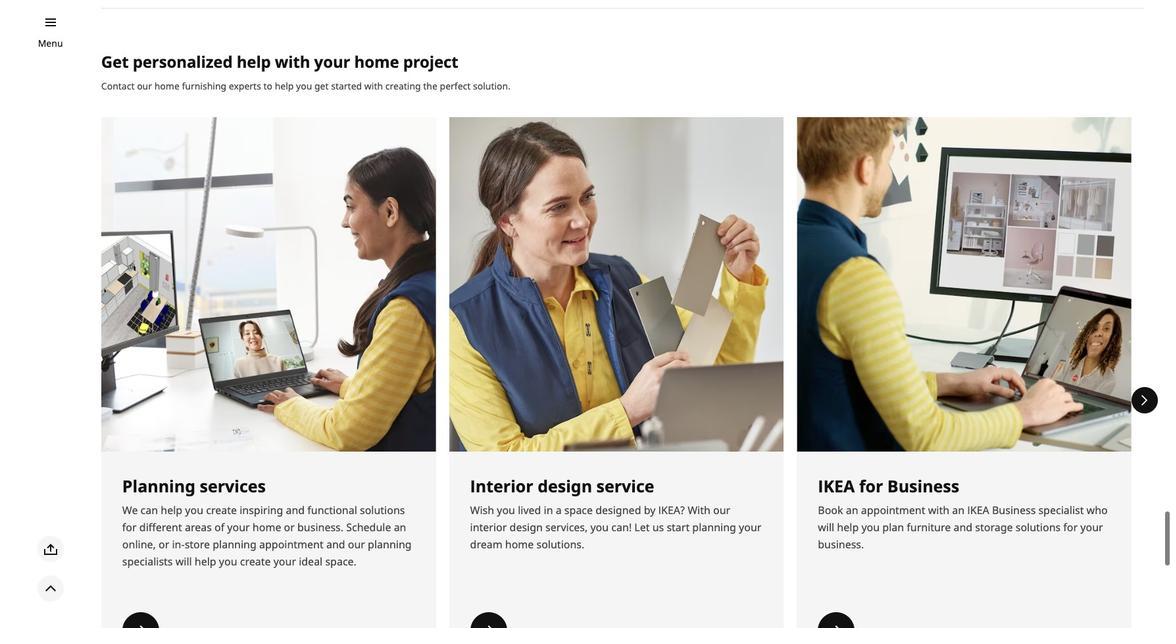 Task type: describe. For each thing, give the bounding box(es) containing it.
1 vertical spatial business
[[993, 503, 1037, 517]]

project
[[403, 50, 459, 72]]

1 horizontal spatial and
[[327, 537, 345, 551]]

get
[[101, 50, 129, 72]]

inspiring
[[240, 503, 283, 517]]

with
[[688, 503, 711, 517]]

with inside ikea for business book an appointment with an ikea business specialist who will help you plan furniture and storage solutions for your business.
[[929, 503, 950, 517]]

book
[[819, 503, 844, 517]]

solutions inside planning services we can help you create inspiring and functional solutions for different areas of your home or business.  schedule an online, or in-store planning appointment and our planning specialists will help you create your ideal space.
[[360, 503, 405, 517]]

menu button
[[38, 36, 63, 51]]

you left the can!
[[591, 520, 609, 534]]

solution.
[[473, 79, 511, 91]]

plan
[[883, 520, 905, 534]]

of
[[215, 520, 225, 534]]

us
[[653, 520, 665, 534]]

perfect
[[440, 79, 471, 91]]

interior design service wish you lived in a space designed by ikea? with our interior design services, you can! let us start planning your dream home solutions.
[[470, 474, 762, 551]]

planning
[[122, 474, 196, 497]]

1 vertical spatial ikea
[[968, 503, 990, 517]]

dream
[[470, 537, 503, 551]]

0 vertical spatial create
[[206, 503, 237, 517]]

0 vertical spatial ikea
[[819, 474, 856, 497]]

0 horizontal spatial or
[[159, 537, 169, 551]]

0 horizontal spatial planning
[[213, 537, 257, 551]]

can
[[141, 503, 158, 517]]

wish
[[470, 503, 495, 517]]

help up experts
[[237, 50, 271, 72]]

planning services we can help you create inspiring and functional solutions for different areas of your home or business.  schedule an online, or in-store planning appointment and our planning specialists will help you create your ideal space.
[[122, 474, 412, 568]]

you down of
[[219, 554, 237, 568]]

started
[[331, 79, 362, 91]]

help down the store
[[195, 554, 216, 568]]

2 horizontal spatial for
[[1064, 520, 1079, 534]]

designed
[[596, 503, 642, 517]]

services
[[200, 474, 266, 497]]

our inside interior design service wish you lived in a space designed by ikea? with our interior design services, you can! let us start planning your dream home solutions.
[[714, 503, 731, 517]]

will inside planning services we can help you create inspiring and functional solutions for different areas of your home or business.  schedule an online, or in-store planning appointment and our planning specialists will help you create your ideal space.
[[176, 554, 192, 568]]

home inside planning services we can help you create inspiring and functional solutions for different areas of your home or business.  schedule an online, or in-store planning appointment and our planning specialists will help you create your ideal space.
[[253, 520, 281, 534]]

an inside planning services we can help you create inspiring and functional solutions for different areas of your home or business.  schedule an online, or in-store planning appointment and our planning specialists will help you create your ideal space.
[[394, 520, 407, 534]]

services,
[[546, 520, 588, 534]]

a
[[556, 503, 562, 517]]

in
[[544, 503, 553, 517]]

in-
[[172, 537, 185, 551]]

you inside ikea for business book an appointment with an ikea business specialist who will help you plan furniture and storage solutions for your business.
[[862, 520, 880, 534]]

you up the areas
[[185, 503, 203, 517]]

home inside interior design service wish you lived in a space designed by ikea? with our interior design services, you can! let us start planning your dream home solutions.
[[506, 537, 534, 551]]

for inside planning services we can help you create inspiring and functional solutions for different areas of your home or business.  schedule an online, or in-store planning appointment and our planning specialists will help you create your ideal space.
[[122, 520, 137, 534]]

storage
[[976, 520, 1014, 534]]

appointment inside ikea for business book an appointment with an ikea business specialist who will help you plan furniture and storage solutions for your business.
[[862, 503, 926, 517]]

ikea?
[[659, 503, 685, 517]]

areas
[[185, 520, 212, 534]]

0 vertical spatial with
[[275, 50, 310, 72]]

service
[[597, 474, 655, 497]]

1 horizontal spatial an
[[847, 503, 859, 517]]

get
[[315, 79, 329, 91]]

contact
[[101, 79, 135, 91]]

interior
[[470, 520, 507, 534]]

an ikea employee working on a laptop, chatting with customers. image
[[1146, 116, 1172, 451]]

appointment inside planning services we can help you create inspiring and functional solutions for different areas of your home or business.  schedule an online, or in-store planning appointment and our planning specialists will help you create your ideal space.
[[259, 537, 324, 551]]

personalized
[[133, 50, 233, 72]]

2 horizontal spatial an
[[953, 503, 965, 517]]

the
[[424, 79, 438, 91]]

help inside ikea for business book an appointment with an ikea business specialist who will help you plan furniture and storage solutions for your business.
[[838, 520, 859, 534]]

1 vertical spatial with
[[365, 79, 383, 91]]

an ikea employee and a customer sitting and planning a kitchen via a video call. image
[[101, 116, 436, 451]]

planning inside interior design service wish you lived in a space designed by ikea? with our interior design services, you can! let us start planning your dream home solutions.
[[693, 520, 737, 534]]

business. inside planning services we can help you create inspiring and functional solutions for different areas of your home or business.  schedule an online, or in-store planning appointment and our planning specialists will help you create your ideal space.
[[298, 520, 344, 534]]



Task type: locate. For each thing, give the bounding box(es) containing it.
1 vertical spatial business.
[[819, 537, 865, 551]]

0 vertical spatial business
[[888, 474, 960, 497]]

our right contact
[[137, 79, 152, 91]]

we
[[122, 503, 138, 517]]

with up furniture at right
[[929, 503, 950, 517]]

1 vertical spatial appointment
[[259, 537, 324, 551]]

an interior design expert having a video call with a customer designing a living room. image
[[449, 116, 784, 451]]

0 horizontal spatial ikea
[[819, 474, 856, 497]]

help right the to
[[275, 79, 294, 91]]

your
[[314, 50, 351, 72], [227, 520, 250, 534], [739, 520, 762, 534], [1081, 520, 1104, 534], [274, 554, 296, 568]]

0 horizontal spatial for
[[122, 520, 137, 534]]

1 horizontal spatial solutions
[[1016, 520, 1061, 534]]

0 horizontal spatial will
[[176, 554, 192, 568]]

or
[[284, 520, 295, 534], [159, 537, 169, 551]]

functional
[[308, 503, 357, 517]]

home up the creating
[[355, 50, 399, 72]]

0 horizontal spatial solutions
[[360, 503, 405, 517]]

0 vertical spatial solutions
[[360, 503, 405, 517]]

0 vertical spatial appointment
[[862, 503, 926, 517]]

1 horizontal spatial or
[[284, 520, 295, 534]]

for up the plan
[[860, 474, 884, 497]]

business. inside ikea for business book an appointment with an ikea business specialist who will help you plan furniture and storage solutions for your business.
[[819, 537, 865, 551]]

you
[[296, 79, 312, 91], [185, 503, 203, 517], [497, 503, 516, 517], [591, 520, 609, 534], [862, 520, 880, 534], [219, 554, 237, 568]]

appointment
[[862, 503, 926, 517], [259, 537, 324, 551]]

your inside ikea for business book an appointment with an ikea business specialist who will help you plan furniture and storage solutions for your business.
[[1081, 520, 1104, 534]]

1 horizontal spatial ikea
[[968, 503, 990, 517]]

1 vertical spatial solutions
[[1016, 520, 1061, 534]]

help up the different
[[161, 503, 182, 517]]

our
[[137, 79, 152, 91], [714, 503, 731, 517], [348, 537, 365, 551]]

design down lived
[[510, 520, 543, 534]]

can!
[[612, 520, 632, 534]]

ikea up storage
[[968, 503, 990, 517]]

planning down schedule
[[368, 537, 412, 551]]

appointment up ideal at the left bottom
[[259, 537, 324, 551]]

you left get
[[296, 79, 312, 91]]

and up "space."
[[327, 537, 345, 551]]

planning down of
[[213, 537, 257, 551]]

2 vertical spatial our
[[348, 537, 365, 551]]

and inside ikea for business book an appointment with an ikea business specialist who will help you plan furniture and storage solutions for your business.
[[954, 520, 973, 534]]

1 horizontal spatial with
[[365, 79, 383, 91]]

store
[[185, 537, 210, 551]]

business
[[888, 474, 960, 497], [993, 503, 1037, 517]]

experts
[[229, 79, 261, 91]]

1 vertical spatial create
[[240, 554, 271, 568]]

specialist
[[1039, 503, 1085, 517]]

solutions up schedule
[[360, 503, 405, 517]]

2 horizontal spatial our
[[714, 503, 731, 517]]

specialists
[[122, 554, 173, 568]]

1 horizontal spatial business
[[993, 503, 1037, 517]]

2 horizontal spatial with
[[929, 503, 950, 517]]

furniture
[[907, 520, 952, 534]]

who
[[1087, 503, 1109, 517]]

with up "contact our home furnishing experts to help you get started with creating the perfect solution."
[[275, 50, 310, 72]]

1 vertical spatial our
[[714, 503, 731, 517]]

2 horizontal spatial and
[[954, 520, 973, 534]]

start
[[667, 520, 690, 534]]

0 horizontal spatial create
[[206, 503, 237, 517]]

1 horizontal spatial appointment
[[862, 503, 926, 517]]

1 horizontal spatial planning
[[368, 537, 412, 551]]

home
[[355, 50, 399, 72], [155, 79, 180, 91], [253, 520, 281, 534], [506, 537, 534, 551]]

get personalized help with your home project
[[101, 50, 459, 72]]

ikea up "book"
[[819, 474, 856, 497]]

appointment up the plan
[[862, 503, 926, 517]]

1 vertical spatial and
[[954, 520, 973, 534]]

space
[[565, 503, 593, 517]]

to
[[264, 79, 273, 91]]

business up storage
[[993, 503, 1037, 517]]

0 horizontal spatial business.
[[298, 520, 344, 534]]

0 horizontal spatial business
[[888, 474, 960, 497]]

contact our home furnishing experts to help you get started with creating the perfect solution.
[[101, 79, 511, 91]]

design
[[538, 474, 593, 497], [510, 520, 543, 534]]

with
[[275, 50, 310, 72], [365, 79, 383, 91], [929, 503, 950, 517]]

0 horizontal spatial appointment
[[259, 537, 324, 551]]

design up a
[[538, 474, 593, 497]]

our inside planning services we can help you create inspiring and functional solutions for different areas of your home or business.  schedule an online, or in-store planning appointment and our planning specialists will help you create your ideal space.
[[348, 537, 365, 551]]

1 horizontal spatial for
[[860, 474, 884, 497]]

will down "book"
[[819, 520, 835, 534]]

business. down "book"
[[819, 537, 865, 551]]

ideal
[[299, 554, 323, 568]]

furnishing
[[182, 79, 227, 91]]

1 horizontal spatial will
[[819, 520, 835, 534]]

creating
[[386, 79, 421, 91]]

0 vertical spatial design
[[538, 474, 593, 497]]

home down inspiring
[[253, 520, 281, 534]]

your inside interior design service wish you lived in a space designed by ikea? with our interior design services, you can! let us start planning your dream home solutions.
[[739, 520, 762, 534]]

home right 'dream'
[[506, 537, 534, 551]]

will inside ikea for business book an appointment with an ikea business specialist who will help you plan furniture and storage solutions for your business.
[[819, 520, 835, 534]]

0 horizontal spatial with
[[275, 50, 310, 72]]

different
[[139, 520, 182, 534]]

space.
[[326, 554, 357, 568]]

business up furniture at right
[[888, 474, 960, 497]]

menu
[[38, 37, 63, 49]]

1 vertical spatial or
[[159, 537, 169, 551]]

planning down with
[[693, 520, 737, 534]]

let
[[635, 520, 650, 534]]

will
[[819, 520, 835, 534], [176, 554, 192, 568]]

solutions.
[[537, 537, 585, 551]]

an
[[847, 503, 859, 517], [953, 503, 965, 517], [394, 520, 407, 534]]

with right started
[[365, 79, 383, 91]]

ikea for business book an appointment with an ikea business specialist who will help you plan furniture and storage solutions for your business.
[[819, 474, 1109, 551]]

will down in-
[[176, 554, 192, 568]]

for down specialist
[[1064, 520, 1079, 534]]

0 vertical spatial will
[[819, 520, 835, 534]]

0 vertical spatial business.
[[298, 520, 344, 534]]

and right inspiring
[[286, 503, 305, 517]]

by
[[644, 503, 656, 517]]

0 horizontal spatial and
[[286, 503, 305, 517]]

0 horizontal spatial an
[[394, 520, 407, 534]]

planning
[[693, 520, 737, 534], [213, 537, 257, 551], [368, 537, 412, 551]]

1 vertical spatial design
[[510, 520, 543, 534]]

our down schedule
[[348, 537, 365, 551]]

interior
[[470, 474, 534, 497]]

online,
[[122, 537, 156, 551]]

create down inspiring
[[240, 554, 271, 568]]

2 vertical spatial with
[[929, 503, 950, 517]]

create up of
[[206, 503, 237, 517]]

help
[[237, 50, 271, 72], [275, 79, 294, 91], [161, 503, 182, 517], [838, 520, 859, 534], [195, 554, 216, 568]]

1 horizontal spatial our
[[348, 537, 365, 551]]

schedule
[[346, 520, 391, 534]]

and
[[286, 503, 305, 517], [954, 520, 973, 534], [327, 537, 345, 551]]

1 vertical spatial will
[[176, 554, 192, 568]]

0 vertical spatial or
[[284, 520, 295, 534]]

business. down functional
[[298, 520, 344, 534]]

our right with
[[714, 503, 731, 517]]

you left the plan
[[862, 520, 880, 534]]

you left lived
[[497, 503, 516, 517]]

solutions down specialist
[[1016, 520, 1061, 534]]

0 horizontal spatial our
[[137, 79, 152, 91]]

solutions inside ikea for business book an appointment with an ikea business specialist who will help you plan furniture and storage solutions for your business.
[[1016, 520, 1061, 534]]

2 horizontal spatial planning
[[693, 520, 737, 534]]

solutions
[[360, 503, 405, 517], [1016, 520, 1061, 534]]

for
[[860, 474, 884, 497], [122, 520, 137, 534], [1064, 520, 1079, 534]]

business.
[[298, 520, 344, 534], [819, 537, 865, 551]]

0 vertical spatial our
[[137, 79, 152, 91]]

help down "book"
[[838, 520, 859, 534]]

create
[[206, 503, 237, 517], [240, 554, 271, 568]]

and left storage
[[954, 520, 973, 534]]

1 horizontal spatial business.
[[819, 537, 865, 551]]

ikea
[[819, 474, 856, 497], [968, 503, 990, 517]]

home down personalized
[[155, 79, 180, 91]]

2 vertical spatial and
[[327, 537, 345, 551]]

0 vertical spatial and
[[286, 503, 305, 517]]

for down we
[[122, 520, 137, 534]]

1 horizontal spatial create
[[240, 554, 271, 568]]

lived
[[518, 503, 541, 517]]



Task type: vqa. For each thing, say whether or not it's contained in the screenshot.
rightmost now
no



